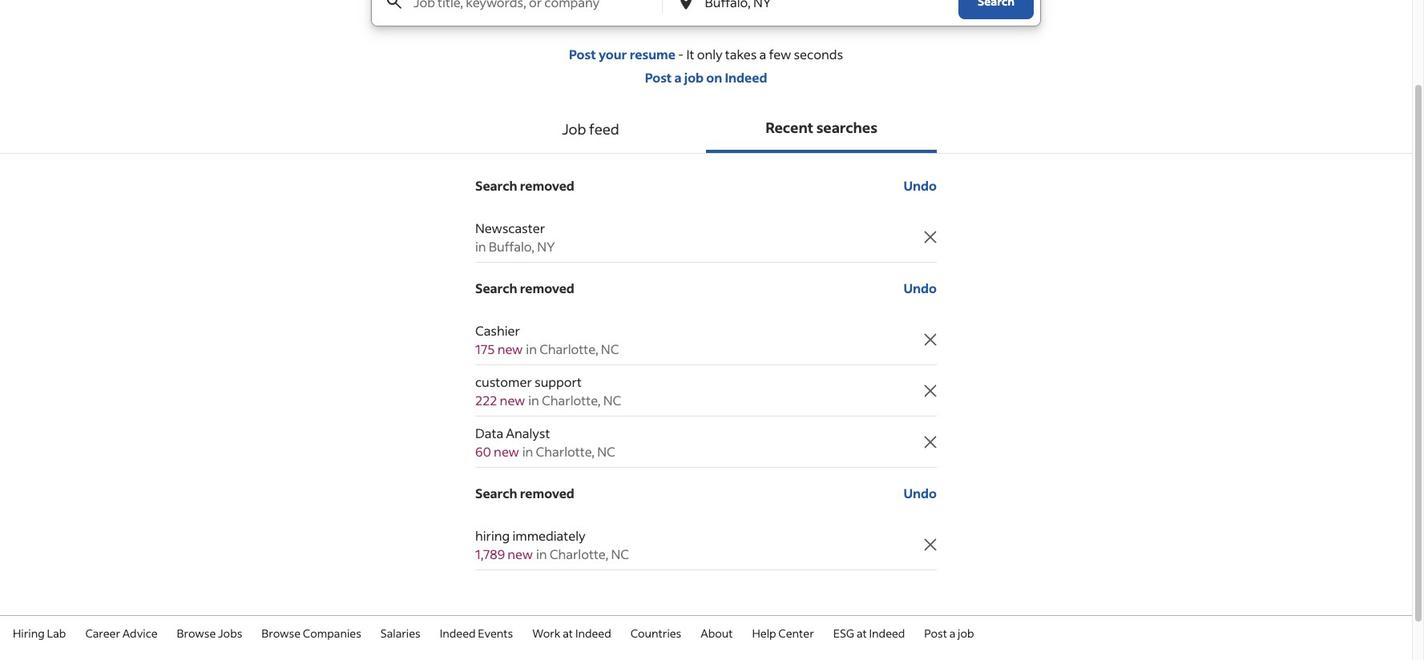 Task type: describe. For each thing, give the bounding box(es) containing it.
1 removed from the top
[[520, 177, 575, 194]]

-
[[678, 46, 684, 63]]

countries link
[[631, 626, 682, 641]]

recent
[[766, 118, 814, 137]]

career advice link
[[85, 626, 158, 641]]

in inside "newscaster in buffalo, ny"
[[475, 238, 486, 255]]

3 removed from the top
[[520, 485, 575, 502]]

2 horizontal spatial a
[[950, 626, 956, 641]]

hiring lab link
[[13, 626, 66, 641]]

indeed inside the post your resume - it only takes a few seconds post a job on indeed
[[725, 69, 768, 86]]

work at indeed link
[[532, 626, 611, 641]]

job feed button
[[475, 105, 706, 153]]

main content containing recent searches
[[0, 0, 1413, 616]]

search removed for 3rd undo button from the bottom
[[475, 177, 575, 194]]

hiring
[[475, 528, 510, 544]]

ny
[[537, 238, 555, 255]]

delete recent search customer support image
[[921, 381, 941, 400]]

about
[[701, 626, 733, 641]]

only
[[697, 46, 723, 63]]

esg at indeed
[[834, 626, 905, 641]]

newscaster
[[475, 220, 545, 237]]

1 horizontal spatial job
[[958, 626, 974, 641]]

salaries
[[381, 626, 421, 641]]

delete recent search data analyst image
[[921, 433, 941, 452]]

esg
[[834, 626, 855, 641]]

indeed right work
[[576, 626, 611, 641]]

work at indeed
[[532, 626, 611, 641]]

charlotte, for analyst
[[536, 443, 595, 460]]

post your resume - it only takes a few seconds post a job on indeed
[[569, 46, 843, 86]]

cashier 175 new in charlotte, nc
[[475, 322, 619, 358]]

jobs
[[218, 626, 242, 641]]

browse for browse jobs
[[177, 626, 216, 641]]

new inside cashier 175 new in charlotte, nc
[[498, 341, 523, 358]]

search for 3rd undo button from the bottom
[[475, 177, 518, 194]]

nc for hiring immediately 1,789 new in charlotte, nc
[[611, 546, 629, 563]]

few
[[769, 46, 792, 63]]

job feed
[[562, 119, 620, 139]]

undo for 3rd undo button from the bottom
[[904, 177, 937, 194]]

help
[[752, 626, 776, 641]]

job inside the post your resume - it only takes a few seconds post a job on indeed
[[685, 69, 704, 86]]

post your resume link
[[569, 46, 676, 63]]

nc for customer support 222 new in charlotte, nc
[[604, 392, 622, 409]]

0 vertical spatial a
[[760, 46, 767, 63]]

newscaster in buffalo, ny
[[475, 220, 555, 255]]

indeed left events
[[440, 626, 476, 641]]

new for customer
[[500, 392, 525, 409]]

nc inside cashier 175 new in charlotte, nc
[[601, 341, 619, 358]]

post a job on indeed link
[[645, 69, 768, 86]]

customer support 222 new in charlotte, nc
[[475, 374, 622, 409]]

on
[[707, 69, 723, 86]]

search removed for first undo button from the bottom
[[475, 485, 575, 502]]

new for hiring
[[508, 546, 533, 563]]

undo for first undo button from the bottom
[[904, 485, 937, 502]]

seconds
[[794, 46, 843, 63]]

search: Job title, keywords, or company text field
[[410, 0, 661, 26]]

new for data
[[494, 443, 519, 460]]

charlotte, for support
[[542, 392, 601, 409]]

tab list containing recent searches
[[0, 105, 1413, 154]]

your
[[599, 46, 627, 63]]

175
[[475, 341, 495, 358]]

support
[[535, 374, 582, 390]]

resume
[[630, 46, 676, 63]]

work
[[532, 626, 561, 641]]

search removed for 2nd undo button
[[475, 280, 575, 297]]

about link
[[701, 626, 733, 641]]

222
[[475, 392, 497, 409]]

lab
[[47, 626, 66, 641]]

delete recent search hiring immediately image
[[921, 535, 941, 554]]

2 undo button from the top
[[904, 274, 937, 303]]

hiring
[[13, 626, 45, 641]]



Task type: locate. For each thing, give the bounding box(es) containing it.
browse for browse companies
[[262, 626, 301, 641]]

search for first undo button from the bottom
[[475, 485, 518, 502]]

2 vertical spatial search removed
[[475, 485, 575, 502]]

in for customer
[[529, 392, 539, 409]]

post a job link
[[925, 626, 974, 641]]

undo button up delete recent search hiring immediately image
[[904, 479, 937, 508]]

2 vertical spatial removed
[[520, 485, 575, 502]]

charlotte, inside customer support 222 new in charlotte, nc
[[542, 392, 601, 409]]

data analyst 60 new in charlotte, nc
[[475, 425, 616, 460]]

new right 1,789
[[508, 546, 533, 563]]

customer
[[475, 374, 532, 390]]

removed up newscaster
[[520, 177, 575, 194]]

main content
[[0, 0, 1413, 616]]

60
[[475, 443, 491, 460]]

0 vertical spatial removed
[[520, 177, 575, 194]]

indeed
[[725, 69, 768, 86], [440, 626, 476, 641], [576, 626, 611, 641], [869, 626, 905, 641]]

browse jobs
[[177, 626, 242, 641]]

undo down delete recent search data analyst image
[[904, 485, 937, 502]]

3 undo button from the top
[[904, 479, 937, 508]]

at right esg
[[857, 626, 867, 641]]

search for 2nd undo button
[[475, 280, 518, 297]]

nc for data analyst 60 new in charlotte, nc
[[598, 443, 616, 460]]

None search field
[[358, 0, 1054, 46]]

recent searches
[[766, 118, 878, 137]]

center
[[779, 626, 814, 641]]

removed up immediately
[[520, 485, 575, 502]]

in up the support
[[526, 341, 537, 358]]

0 vertical spatial search
[[475, 177, 518, 194]]

browse
[[177, 626, 216, 641], [262, 626, 301, 641]]

charlotte, inside cashier 175 new in charlotte, nc
[[540, 341, 599, 358]]

post left your
[[569, 46, 596, 63]]

salaries link
[[381, 626, 421, 641]]

charlotte, down analyst
[[536, 443, 595, 460]]

charlotte, for immediately
[[550, 546, 609, 563]]

it
[[687, 46, 695, 63]]

cashier
[[475, 322, 520, 339]]

analyst
[[506, 425, 550, 442]]

nc inside customer support 222 new in charlotte, nc
[[604, 392, 622, 409]]

0 vertical spatial job
[[685, 69, 704, 86]]

delete recent search cashier image
[[921, 330, 941, 349]]

browse companies link
[[262, 626, 361, 641]]

removed
[[520, 177, 575, 194], [520, 280, 575, 297], [520, 485, 575, 502]]

undo up delete recent search cashier image on the right of the page
[[904, 280, 937, 297]]

undo button up delete recent search cashier image on the right of the page
[[904, 274, 937, 303]]

1 undo button from the top
[[904, 172, 937, 200]]

undo button
[[904, 172, 937, 200], [904, 274, 937, 303], [904, 479, 937, 508]]

feed
[[589, 119, 620, 139]]

indeed events
[[440, 626, 513, 641]]

charlotte,
[[540, 341, 599, 358], [542, 392, 601, 409], [536, 443, 595, 460], [550, 546, 609, 563]]

2 vertical spatial post
[[925, 626, 948, 641]]

hiring immediately 1,789 new in charlotte, nc
[[475, 528, 629, 563]]

1 undo from the top
[[904, 177, 937, 194]]

in inside customer support 222 new in charlotte, nc
[[529, 392, 539, 409]]

1 browse from the left
[[177, 626, 216, 641]]

help center link
[[752, 626, 814, 641]]

esg at indeed link
[[834, 626, 905, 641]]

help center
[[752, 626, 814, 641]]

1 search removed from the top
[[475, 177, 575, 194]]

nc inside the data analyst 60 new in charlotte, nc
[[598, 443, 616, 460]]

0 vertical spatial undo button
[[904, 172, 937, 200]]

charlotte, inside hiring immediately 1,789 new in charlotte, nc
[[550, 546, 609, 563]]

1 horizontal spatial a
[[760, 46, 767, 63]]

charlotte, up the support
[[540, 341, 599, 358]]

career advice
[[85, 626, 158, 641]]

data
[[475, 425, 504, 442]]

at for esg
[[857, 626, 867, 641]]

1,789
[[475, 546, 505, 563]]

1 horizontal spatial browse
[[262, 626, 301, 641]]

new
[[498, 341, 523, 358], [500, 392, 525, 409], [494, 443, 519, 460], [508, 546, 533, 563]]

hiring lab
[[13, 626, 66, 641]]

in left the buffalo,
[[475, 238, 486, 255]]

1 vertical spatial job
[[958, 626, 974, 641]]

2 undo from the top
[[904, 280, 937, 297]]

new inside hiring immediately 1,789 new in charlotte, nc
[[508, 546, 533, 563]]

nc inside hiring immediately 1,789 new in charlotte, nc
[[611, 546, 629, 563]]

search up hiring in the bottom of the page
[[475, 485, 518, 502]]

at
[[563, 626, 573, 641], [857, 626, 867, 641]]

searches
[[817, 118, 878, 137]]

delete recent search newscaster image
[[921, 227, 941, 247]]

post right esg at indeed
[[925, 626, 948, 641]]

2 horizontal spatial post
[[925, 626, 948, 641]]

browse left jobs
[[177, 626, 216, 641]]

job
[[685, 69, 704, 86], [958, 626, 974, 641]]

indeed events link
[[440, 626, 513, 641]]

search removed up immediately
[[475, 485, 575, 502]]

0 vertical spatial post
[[569, 46, 596, 63]]

in down immediately
[[536, 546, 547, 563]]

post for post your resume - it only takes a few seconds post a job on indeed
[[569, 46, 596, 63]]

new inside customer support 222 new in charlotte, nc
[[500, 392, 525, 409]]

recent searches button
[[706, 105, 937, 153]]

0 horizontal spatial browse
[[177, 626, 216, 641]]

browse companies
[[262, 626, 361, 641]]

3 search removed from the top
[[475, 485, 575, 502]]

browse jobs link
[[177, 626, 242, 641]]

search removed
[[475, 177, 575, 194], [475, 280, 575, 297], [475, 485, 575, 502]]

0 horizontal spatial at
[[563, 626, 573, 641]]

browse right jobs
[[262, 626, 301, 641]]

2 vertical spatial search
[[475, 485, 518, 502]]

0 horizontal spatial a
[[675, 69, 682, 86]]

career
[[85, 626, 120, 641]]

1 vertical spatial a
[[675, 69, 682, 86]]

in down analyst
[[523, 443, 533, 460]]

charlotte, inside the data analyst 60 new in charlotte, nc
[[536, 443, 595, 460]]

1 vertical spatial undo button
[[904, 274, 937, 303]]

at for work
[[563, 626, 573, 641]]

search up newscaster
[[475, 177, 518, 194]]

1 vertical spatial search removed
[[475, 280, 575, 297]]

1 vertical spatial post
[[645, 69, 672, 86]]

new down customer
[[500, 392, 525, 409]]

undo
[[904, 177, 937, 194], [904, 280, 937, 297], [904, 485, 937, 502]]

2 vertical spatial undo
[[904, 485, 937, 502]]

0 horizontal spatial job
[[685, 69, 704, 86]]

nc
[[601, 341, 619, 358], [604, 392, 622, 409], [598, 443, 616, 460], [611, 546, 629, 563]]

tab list
[[0, 105, 1413, 154]]

in inside cashier 175 new in charlotte, nc
[[526, 341, 537, 358]]

1 vertical spatial removed
[[520, 280, 575, 297]]

undo for 2nd undo button
[[904, 280, 937, 297]]

companies
[[303, 626, 361, 641]]

2 vertical spatial a
[[950, 626, 956, 641]]

post a job
[[925, 626, 974, 641]]

charlotte, down immediately
[[550, 546, 609, 563]]

search removed up newscaster
[[475, 177, 575, 194]]

removed down ny
[[520, 280, 575, 297]]

0 vertical spatial search removed
[[475, 177, 575, 194]]

search up cashier
[[475, 280, 518, 297]]

2 at from the left
[[857, 626, 867, 641]]

3 search from the top
[[475, 485, 518, 502]]

post
[[569, 46, 596, 63], [645, 69, 672, 86], [925, 626, 948, 641]]

2 vertical spatial undo button
[[904, 479, 937, 508]]

new right "60"
[[494, 443, 519, 460]]

search
[[475, 177, 518, 194], [475, 280, 518, 297], [475, 485, 518, 502]]

new down cashier
[[498, 341, 523, 358]]

2 removed from the top
[[520, 280, 575, 297]]

2 search removed from the top
[[475, 280, 575, 297]]

job
[[562, 119, 586, 139]]

1 vertical spatial search
[[475, 280, 518, 297]]

1 at from the left
[[563, 626, 573, 641]]

advice
[[122, 626, 158, 641]]

undo up delete recent search newscaster icon
[[904, 177, 937, 194]]

post for post a job
[[925, 626, 948, 641]]

takes
[[725, 46, 757, 63]]

1 horizontal spatial post
[[645, 69, 672, 86]]

search removed down the buffalo,
[[475, 280, 575, 297]]

2 search from the top
[[475, 280, 518, 297]]

buffalo,
[[489, 238, 535, 255]]

in
[[475, 238, 486, 255], [526, 341, 537, 358], [529, 392, 539, 409], [523, 443, 533, 460], [536, 546, 547, 563]]

at right work
[[563, 626, 573, 641]]

3 undo from the top
[[904, 485, 937, 502]]

indeed right esg
[[869, 626, 905, 641]]

countries
[[631, 626, 682, 641]]

2 browse from the left
[[262, 626, 301, 641]]

in inside the data analyst 60 new in charlotte, nc
[[523, 443, 533, 460]]

1 search from the top
[[475, 177, 518, 194]]

a
[[760, 46, 767, 63], [675, 69, 682, 86], [950, 626, 956, 641]]

indeed down takes on the top of the page
[[725, 69, 768, 86]]

events
[[478, 626, 513, 641]]

post down resume
[[645, 69, 672, 86]]

0 horizontal spatial post
[[569, 46, 596, 63]]

new inside the data analyst 60 new in charlotte, nc
[[494, 443, 519, 460]]

undo button up delete recent search newscaster icon
[[904, 172, 937, 200]]

1 vertical spatial undo
[[904, 280, 937, 297]]

in down the support
[[529, 392, 539, 409]]

Edit location text field
[[702, 0, 927, 26]]

immediately
[[513, 528, 586, 544]]

1 horizontal spatial at
[[857, 626, 867, 641]]

in for hiring
[[536, 546, 547, 563]]

charlotte, down the support
[[542, 392, 601, 409]]

in for data
[[523, 443, 533, 460]]

0 vertical spatial undo
[[904, 177, 937, 194]]

in inside hiring immediately 1,789 new in charlotte, nc
[[536, 546, 547, 563]]



Task type: vqa. For each thing, say whether or not it's contained in the screenshot.


